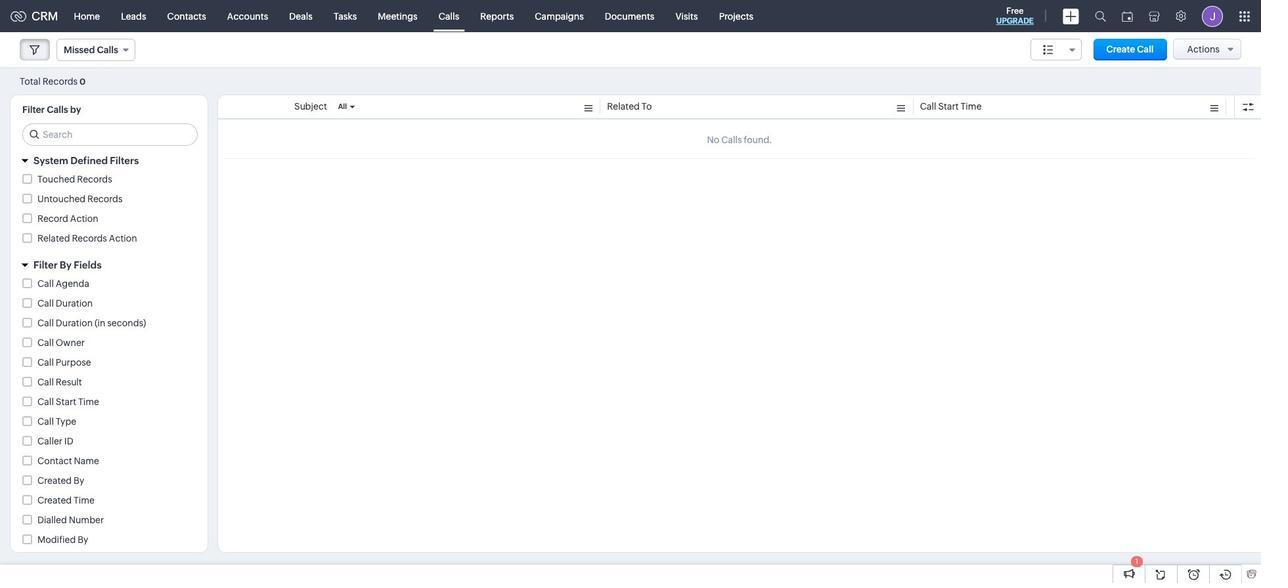 Task type: locate. For each thing, give the bounding box(es) containing it.
profile element
[[1194, 0, 1231, 32]]

search image
[[1095, 11, 1106, 22]]

None field
[[56, 39, 135, 61], [1030, 39, 1082, 60], [56, 39, 135, 61]]

search element
[[1087, 0, 1114, 32]]

create menu element
[[1055, 0, 1087, 32]]

Search text field
[[23, 124, 197, 145]]



Task type: describe. For each thing, give the bounding box(es) containing it.
create menu image
[[1063, 8, 1079, 24]]

none field "size"
[[1030, 39, 1082, 60]]

logo image
[[11, 11, 26, 21]]

size image
[[1043, 44, 1053, 56]]

calendar image
[[1122, 11, 1133, 21]]

profile image
[[1202, 6, 1223, 27]]



Task type: vqa. For each thing, say whether or not it's contained in the screenshot.
"logo"
yes



